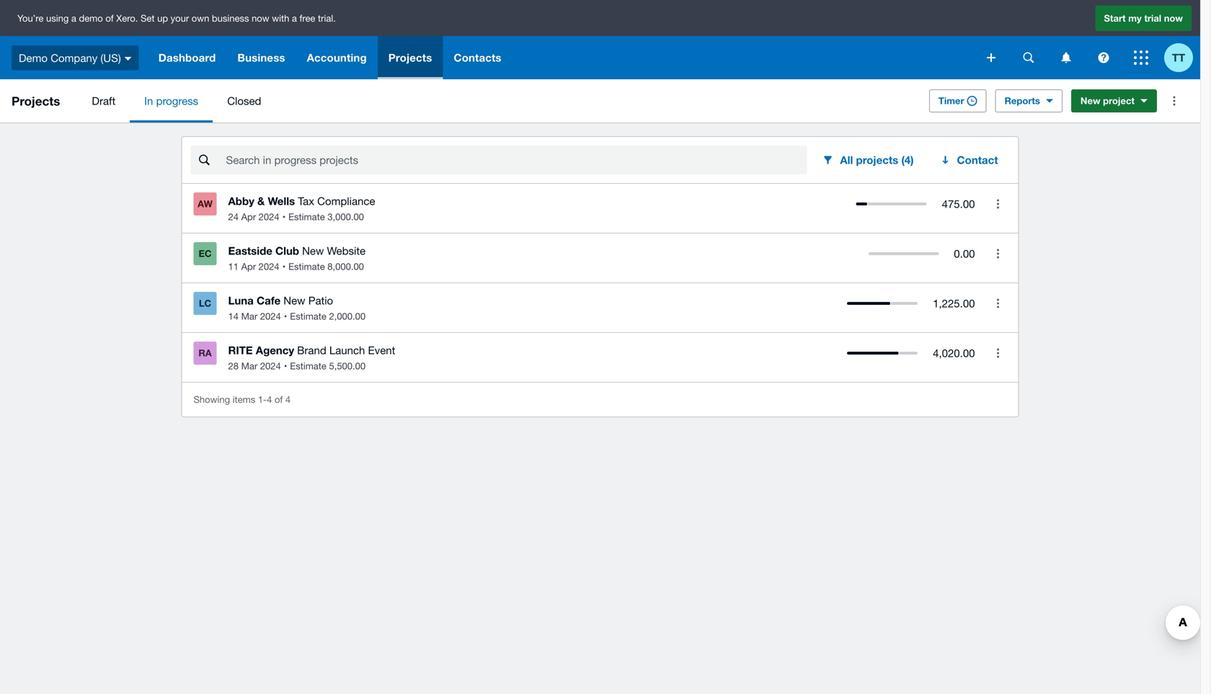 Task type: describe. For each thing, give the bounding box(es) containing it.
showing
[[194, 394, 230, 405]]

you're using a demo of xero. set up your own business now with a free trial.
[[17, 12, 336, 24]]

business button
[[227, 36, 296, 79]]

timer
[[939, 95, 964, 106]]

more options image
[[984, 289, 1013, 318]]

3,000.00
[[328, 211, 364, 222]]

28
[[228, 360, 239, 372]]

accounting
[[307, 51, 367, 64]]

2024 inside abby & wells tax compliance 24 apr 2024 • estimate 3,000.00
[[259, 211, 279, 222]]

estimate inside rite agency brand launch event 28 mar 2024 • estimate 5,500.00
[[290, 360, 326, 372]]

• inside eastside club new website 11 apr 2024 • estimate 8,000.00
[[282, 261, 286, 272]]

more options image for brand
[[984, 339, 1013, 368]]

0.00
[[954, 247, 975, 260]]

reports button
[[995, 89, 1063, 112]]

new inside popup button
[[1081, 95, 1101, 106]]

all
[[840, 154, 853, 167]]

2 now from the left
[[1164, 12, 1183, 24]]

rite
[[228, 344, 253, 357]]

contacts button
[[443, 36, 512, 79]]

xero.
[[116, 12, 138, 24]]

apr inside eastside club new website 11 apr 2024 • estimate 8,000.00
[[241, 261, 256, 272]]

(us)
[[100, 51, 121, 64]]

cafe
[[257, 294, 281, 307]]

items
[[233, 394, 255, 405]]

banner containing dashboard
[[0, 0, 1200, 79]]

14
[[228, 311, 239, 322]]

tax
[[298, 195, 314, 207]]

2 4 from the left
[[285, 394, 291, 405]]

club
[[275, 244, 299, 257]]

own
[[192, 12, 209, 24]]

progress
[[156, 94, 198, 107]]

company
[[51, 51, 97, 64]]

more options image for wells
[[984, 190, 1013, 218]]

4,020.00
[[933, 347, 975, 359]]

new project
[[1081, 95, 1135, 106]]

website
[[327, 244, 366, 257]]

svg image inside demo company (us) popup button
[[125, 57, 132, 60]]

demo company (us) button
[[0, 36, 148, 79]]

in progress link
[[130, 79, 213, 123]]

business
[[212, 12, 249, 24]]

(4)
[[901, 154, 914, 167]]

trial.
[[318, 12, 336, 24]]

projects inside popup button
[[388, 51, 432, 64]]

475.00
[[942, 198, 975, 210]]

showing items 1-4 of 4
[[194, 394, 291, 405]]

more options image down 'tt'
[[1160, 87, 1189, 115]]

0 horizontal spatial projects
[[12, 94, 60, 108]]

more options image for new
[[984, 239, 1013, 268]]

free
[[300, 12, 315, 24]]

new project button
[[1071, 89, 1157, 112]]

2024 inside rite agency brand launch event 28 mar 2024 • estimate 5,500.00
[[260, 360, 281, 372]]

• inside luna cafe new patio 14 mar 2024 • estimate 2,000.00
[[284, 311, 287, 322]]

mar inside luna cafe new patio 14 mar 2024 • estimate 2,000.00
[[241, 311, 258, 322]]

brand
[[297, 344, 326, 357]]

Search in progress projects search field
[[225, 146, 807, 174]]

mar inside rite agency brand launch event 28 mar 2024 • estimate 5,500.00
[[241, 360, 258, 372]]

wells
[[268, 195, 295, 208]]

&
[[257, 195, 265, 208]]

project
[[1103, 95, 1135, 106]]

tt button
[[1164, 36, 1200, 79]]

with
[[272, 12, 289, 24]]

demo
[[79, 12, 103, 24]]

tt
[[1172, 51, 1185, 64]]



Task type: locate. For each thing, give the bounding box(es) containing it.
apr inside abby & wells tax compliance 24 apr 2024 • estimate 3,000.00
[[241, 211, 256, 222]]

0 horizontal spatial of
[[106, 12, 114, 24]]

contact button
[[931, 146, 1010, 174]]

all projects (4) button
[[813, 146, 925, 174]]

eastside club new website 11 apr 2024 • estimate 8,000.00
[[228, 244, 366, 272]]

0 vertical spatial projects
[[388, 51, 432, 64]]

estimate inside eastside club new website 11 apr 2024 • estimate 8,000.00
[[288, 261, 325, 272]]

dashboard
[[158, 51, 216, 64]]

2024 inside luna cafe new patio 14 mar 2024 • estimate 2,000.00
[[260, 311, 281, 322]]

agency
[[256, 344, 294, 357]]

reports
[[1005, 95, 1040, 106]]

• down the wells
[[282, 211, 286, 222]]

business
[[237, 51, 285, 64]]

you're
[[17, 12, 44, 24]]

0 vertical spatial apr
[[241, 211, 256, 222]]

eastside
[[228, 244, 272, 257]]

8,000.00
[[328, 261, 364, 272]]

1 mar from the top
[[241, 311, 258, 322]]

2 apr from the top
[[241, 261, 256, 272]]

0 horizontal spatial a
[[71, 12, 76, 24]]

• down agency
[[284, 360, 287, 372]]

• inside abby & wells tax compliance 24 apr 2024 • estimate 3,000.00
[[282, 211, 286, 222]]

abby
[[228, 195, 254, 208]]

timer button
[[929, 89, 987, 112]]

of right 1-
[[275, 394, 283, 405]]

demo company (us)
[[19, 51, 121, 64]]

a left free
[[292, 12, 297, 24]]

using
[[46, 12, 69, 24]]

aw
[[198, 198, 213, 209]]

1 horizontal spatial now
[[1164, 12, 1183, 24]]

more options image right "475.00"
[[984, 190, 1013, 218]]

draft link
[[77, 79, 130, 123]]

mar
[[241, 311, 258, 322], [241, 360, 258, 372]]

5,500.00
[[329, 360, 366, 372]]

2 a from the left
[[292, 12, 297, 24]]

new
[[1081, 95, 1101, 106], [302, 244, 324, 257], [284, 294, 305, 307]]

closed
[[227, 94, 261, 107]]

2024 inside eastside club new website 11 apr 2024 • estimate 8,000.00
[[259, 261, 279, 272]]

more options image right 0.00
[[984, 239, 1013, 268]]

lc
[[199, 298, 211, 309]]

now left with
[[252, 12, 269, 24]]

demo
[[19, 51, 48, 64]]

2024 down '&'
[[259, 211, 279, 222]]

abby & wells tax compliance 24 apr 2024 • estimate 3,000.00
[[228, 195, 375, 222]]

new right club
[[302, 244, 324, 257]]

estimate inside luna cafe new patio 14 mar 2024 • estimate 2,000.00
[[290, 311, 326, 322]]

in progress
[[144, 94, 198, 107]]

new for luna cafe
[[284, 294, 305, 307]]

1 vertical spatial apr
[[241, 261, 256, 272]]

new inside luna cafe new patio 14 mar 2024 • estimate 2,000.00
[[284, 294, 305, 307]]

estimate down brand
[[290, 360, 326, 372]]

0 horizontal spatial 4
[[267, 394, 272, 405]]

all projects (4)
[[840, 154, 914, 167]]

set
[[141, 12, 155, 24]]

banner
[[0, 0, 1200, 79]]

new right cafe
[[284, 294, 305, 307]]

1 horizontal spatial a
[[292, 12, 297, 24]]

• up agency
[[284, 311, 287, 322]]

start my trial now
[[1104, 12, 1183, 24]]

1,225.00
[[933, 297, 975, 310]]

new inside eastside club new website 11 apr 2024 • estimate 8,000.00
[[302, 244, 324, 257]]

patio
[[308, 294, 333, 307]]

new left project
[[1081, 95, 1101, 106]]

estimate
[[288, 211, 325, 222], [288, 261, 325, 272], [290, 311, 326, 322], [290, 360, 326, 372]]

2 mar from the top
[[241, 360, 258, 372]]

mar right 14
[[241, 311, 258, 322]]

estimate down patio
[[290, 311, 326, 322]]

up
[[157, 12, 168, 24]]

rite agency brand launch event 28 mar 2024 • estimate 5,500.00
[[228, 344, 395, 372]]

luna cafe new patio 14 mar 2024 • estimate 2,000.00
[[228, 294, 366, 322]]

of left xero.
[[106, 12, 114, 24]]

of for 4
[[275, 394, 283, 405]]

launch
[[329, 344, 365, 357]]

2024 down club
[[259, 261, 279, 272]]

projects
[[856, 154, 898, 167]]

4 right items
[[267, 394, 272, 405]]

projects
[[388, 51, 432, 64], [12, 94, 60, 108]]

contact
[[957, 154, 998, 167]]

trial
[[1144, 12, 1162, 24]]

0 horizontal spatial now
[[252, 12, 269, 24]]

your
[[171, 12, 189, 24]]

•
[[282, 211, 286, 222], [282, 261, 286, 272], [284, 311, 287, 322], [284, 360, 287, 372]]

2024 down cafe
[[260, 311, 281, 322]]

estimate down club
[[288, 261, 325, 272]]

1 apr from the top
[[241, 211, 256, 222]]

2,000.00
[[329, 311, 366, 322]]

0 vertical spatial new
[[1081, 95, 1101, 106]]

a
[[71, 12, 76, 24], [292, 12, 297, 24]]

apr right 11
[[241, 261, 256, 272]]

4 right 1-
[[285, 394, 291, 405]]

1 horizontal spatial 4
[[285, 394, 291, 405]]

1 vertical spatial mar
[[241, 360, 258, 372]]

dashboard link
[[148, 36, 227, 79]]

2024
[[259, 211, 279, 222], [259, 261, 279, 272], [260, 311, 281, 322], [260, 360, 281, 372]]

11
[[228, 261, 239, 272]]

apr right 24
[[241, 211, 256, 222]]

• down club
[[282, 261, 286, 272]]

projects button
[[378, 36, 443, 79]]

ra
[[199, 348, 212, 359]]

ec
[[199, 248, 212, 259]]

a right using
[[71, 12, 76, 24]]

in
[[144, 94, 153, 107]]

my
[[1128, 12, 1142, 24]]

projects left contacts dropdown button at the left
[[388, 51, 432, 64]]

24
[[228, 211, 239, 222]]

event
[[368, 344, 395, 357]]

0 vertical spatial of
[[106, 12, 114, 24]]

1 horizontal spatial projects
[[388, 51, 432, 64]]

1 vertical spatial of
[[275, 394, 283, 405]]

0 vertical spatial mar
[[241, 311, 258, 322]]

2 vertical spatial new
[[284, 294, 305, 307]]

1-
[[258, 394, 267, 405]]

svg image
[[1134, 50, 1148, 65], [1023, 52, 1034, 63], [1062, 52, 1071, 63], [1098, 52, 1109, 63], [987, 53, 996, 62], [125, 57, 132, 60]]

luna
[[228, 294, 254, 307]]

estimate inside abby & wells tax compliance 24 apr 2024 • estimate 3,000.00
[[288, 211, 325, 222]]

closed link
[[213, 79, 276, 123]]

4
[[267, 394, 272, 405], [285, 394, 291, 405]]

more options image right 4,020.00
[[984, 339, 1013, 368]]

1 horizontal spatial of
[[275, 394, 283, 405]]

now right trial
[[1164, 12, 1183, 24]]

1 vertical spatial new
[[302, 244, 324, 257]]

• inside rite agency brand launch event 28 mar 2024 • estimate 5,500.00
[[284, 360, 287, 372]]

of for demo
[[106, 12, 114, 24]]

1 vertical spatial projects
[[12, 94, 60, 108]]

mar right 28
[[241, 360, 258, 372]]

projects down demo at the top left of the page
[[12, 94, 60, 108]]

more options image
[[1160, 87, 1189, 115], [984, 190, 1013, 218], [984, 239, 1013, 268], [984, 339, 1013, 368]]

of
[[106, 12, 114, 24], [275, 394, 283, 405]]

start
[[1104, 12, 1126, 24]]

compliance
[[317, 195, 375, 207]]

draft
[[92, 94, 115, 107]]

accounting button
[[296, 36, 378, 79]]

1 4 from the left
[[267, 394, 272, 405]]

new for eastside club
[[302, 244, 324, 257]]

2024 down agency
[[260, 360, 281, 372]]

estimate down tax
[[288, 211, 325, 222]]

1 a from the left
[[71, 12, 76, 24]]

contacts
[[454, 51, 502, 64]]

1 now from the left
[[252, 12, 269, 24]]

apr
[[241, 211, 256, 222], [241, 261, 256, 272]]



Task type: vqa. For each thing, say whether or not it's contained in the screenshot.


